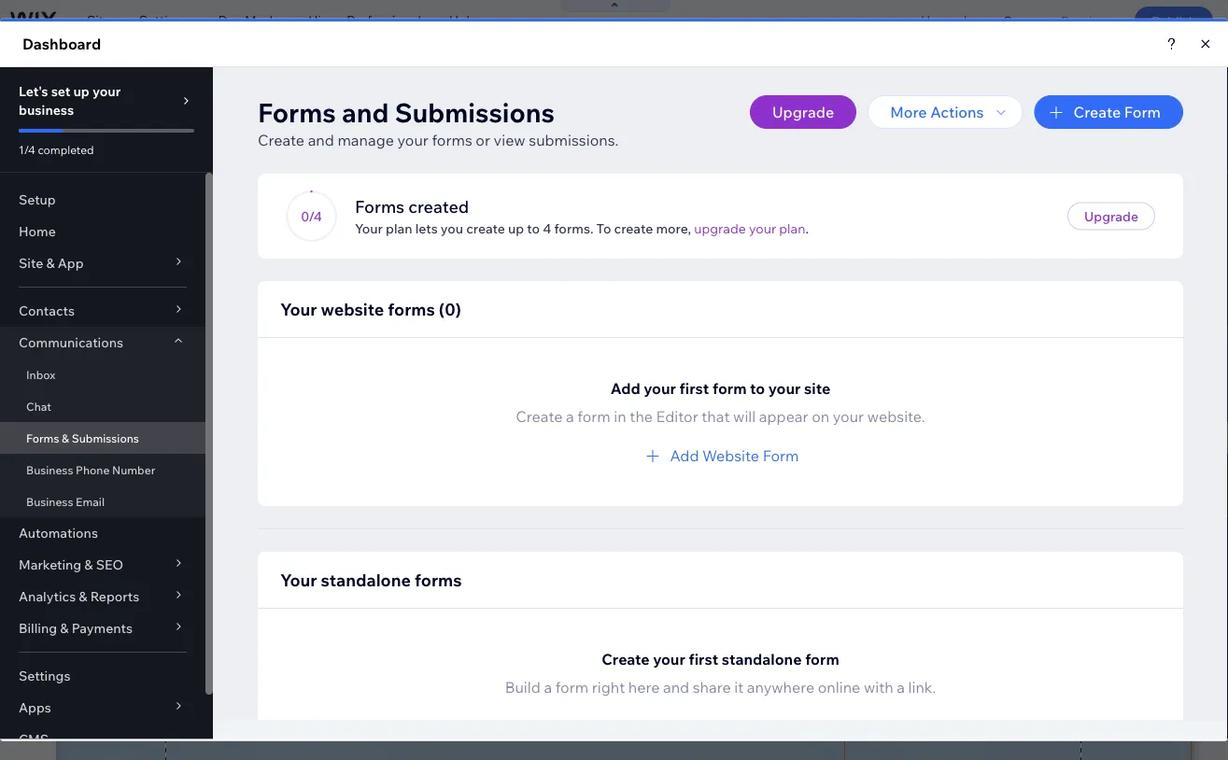 Task type: locate. For each thing, give the bounding box(es) containing it.
100% button
[[963, 42, 1040, 83]]

https://www.wix.com/mysite connect your domain
[[321, 54, 633, 71]]

1 vertical spatial wix chat
[[850, 251, 897, 265]]

0 horizontal spatial wix chat
[[185, 119, 250, 137]]

domain
[[586, 54, 633, 71]]

0 horizontal spatial wix
[[185, 119, 212, 137]]

publish button
[[1135, 7, 1213, 35]]

your
[[555, 54, 583, 71]]

tools
[[1080, 54, 1112, 71]]

1 vertical spatial wix
[[850, 251, 869, 265]]

1 horizontal spatial wix chat
[[850, 251, 897, 265]]

1 horizontal spatial wix
[[850, 251, 869, 265]]

0 vertical spatial chat
[[216, 119, 250, 137]]

search button
[[1130, 42, 1228, 83]]

https://www.wix.com/mysite
[[321, 54, 492, 71]]

0 horizontal spatial chat
[[216, 119, 250, 137]]

chat
[[216, 119, 250, 137], [872, 251, 897, 265]]

tools button
[[1040, 42, 1129, 83]]

hire
[[308, 12, 334, 28]]

hire a professional
[[308, 12, 421, 28]]

1 horizontal spatial chat
[[872, 251, 897, 265]]

wix chat
[[185, 119, 250, 137], [850, 251, 897, 265]]

wix
[[185, 119, 212, 137], [850, 251, 869, 265]]

save
[[1004, 12, 1033, 29]]

preview
[[1061, 12, 1110, 29]]

settings
[[139, 12, 190, 28]]

1 vertical spatial chat
[[872, 251, 897, 265]]

professional
[[347, 12, 421, 28]]



Task type: vqa. For each thing, say whether or not it's contained in the screenshot.
Team
no



Task type: describe. For each thing, give the bounding box(es) containing it.
save button
[[990, 0, 1047, 41]]

home
[[71, 54, 108, 71]]

upgrade
[[921, 12, 975, 28]]

dev mode
[[218, 12, 280, 28]]

0 vertical spatial wix
[[185, 119, 212, 137]]

help
[[449, 12, 478, 28]]

a
[[337, 12, 344, 28]]

mode
[[245, 12, 280, 28]]

100%
[[993, 54, 1026, 71]]

0 vertical spatial wix chat
[[185, 119, 250, 137]]

site
[[87, 12, 111, 28]]

preview button
[[1047, 0, 1124, 41]]

connect
[[500, 54, 552, 71]]

dev
[[218, 12, 242, 28]]

search
[[1169, 54, 1212, 71]]

publish
[[1152, 12, 1197, 29]]



